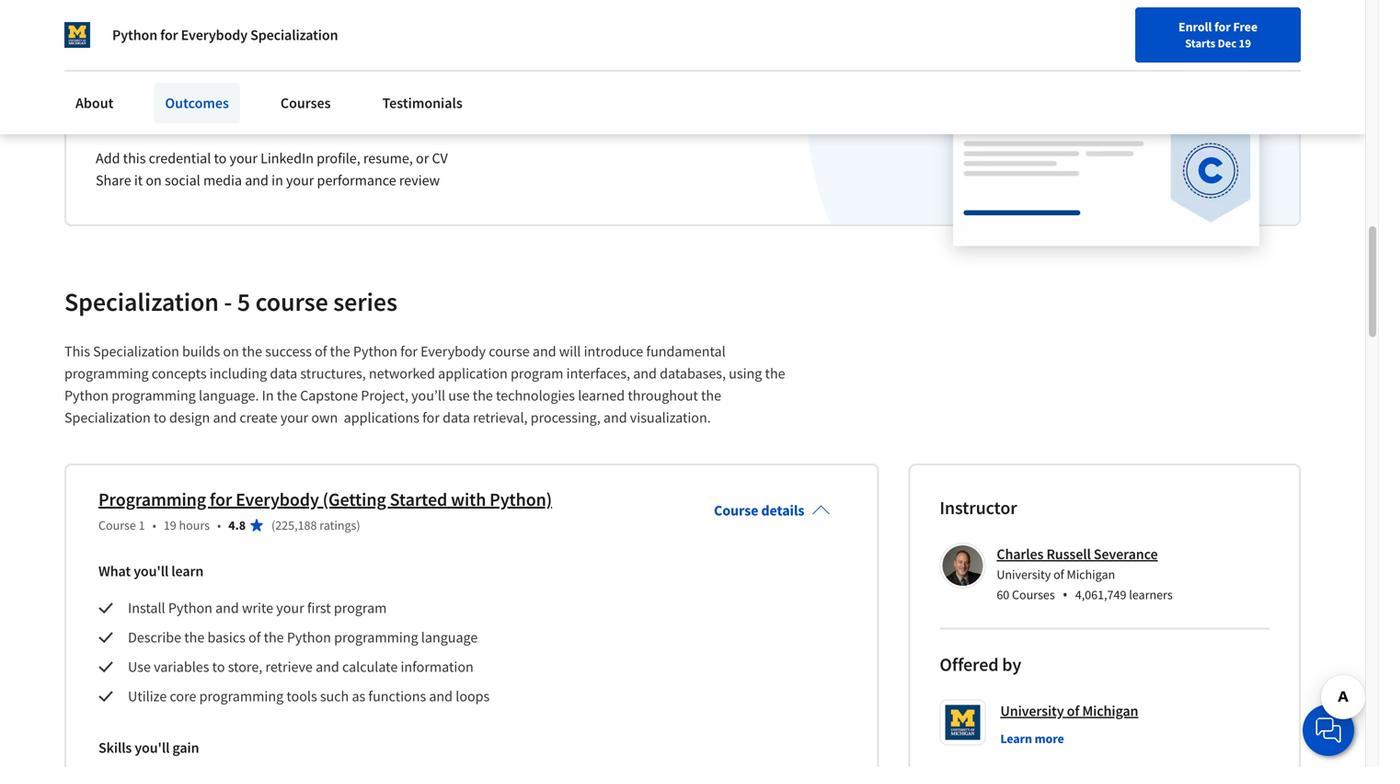 Task type: describe. For each thing, give the bounding box(es) containing it.
social
[[165, 171, 200, 189]]

calculate
[[342, 658, 398, 676]]

python)
[[490, 488, 552, 511]]

specialization - 5 course series
[[64, 286, 397, 318]]

skills you'll gain
[[98, 739, 199, 757]]

tools
[[286, 687, 317, 706]]

or
[[416, 149, 429, 167]]

the right use
[[473, 386, 493, 405]]

you'll
[[411, 386, 445, 405]]

loops
[[456, 687, 490, 706]]

databases,
[[660, 364, 726, 383]]

use variables to store, retrieve and calculate information
[[128, 658, 474, 676]]

applications
[[344, 408, 420, 427]]

0 horizontal spatial course
[[255, 286, 328, 318]]

what you'll learn
[[98, 562, 204, 581]]

show notifications image
[[1117, 23, 1139, 45]]

and down information
[[429, 687, 453, 706]]

learn more
[[1001, 731, 1064, 747]]

1 vertical spatial data
[[443, 408, 470, 427]]

media
[[203, 171, 242, 189]]

-
[[224, 286, 232, 318]]

chat with us image
[[1314, 716, 1343, 745]]

what
[[98, 562, 131, 581]]

program inside this specialization builds on the success of the python for everybody course and will introduce fundamental programming concepts including data structures, networked application program interfaces, and databases, using the python programming language. in the capstone project, you'll use the technologies learned throughout the specialization to design and create your own  applications for data retrieval, processing, and visualization.
[[511, 364, 564, 383]]

4.8
[[228, 517, 246, 534]]

information
[[401, 658, 474, 676]]

python up networked
[[353, 342, 397, 361]]

about link
[[64, 83, 125, 123]]

share
[[96, 171, 131, 189]]

more
[[1035, 731, 1064, 747]]

everybody inside this specialization builds on the success of the python for everybody course and will introduce fundamental programming concepts including data structures, networked application program interfaces, and databases, using the python programming language. in the capstone project, you'll use the technologies learned throughout the specialization to design and create your own  applications for data retrieval, processing, and visualization.
[[421, 342, 486, 361]]

on inside add this credential to your linkedin profile, resume, or cv share it on social media and in your performance review
[[146, 171, 162, 189]]

2 vertical spatial to
[[212, 658, 225, 676]]

concepts
[[152, 364, 207, 383]]

describe the basics of the python programming language
[[128, 628, 478, 647]]

testimonials
[[382, 94, 463, 112]]

charles russell severance university of michigan 60 courses • 4,061,749 learners
[[997, 545, 1173, 604]]

university of michigan
[[1001, 702, 1139, 720]]

you'll for learn
[[134, 562, 169, 581]]

the right using
[[765, 364, 785, 383]]

specialization up the courses link
[[250, 26, 338, 44]]

add this credential to your linkedin profile, resume, or cv share it on social media and in your performance review
[[96, 149, 448, 189]]

coursera career certificate image
[[953, 48, 1260, 245]]

introduce
[[584, 342, 643, 361]]

course inside this specialization builds on the success of the python for everybody course and will introduce fundamental programming concepts including data structures, networked application program interfaces, and databases, using the python programming language. in the capstone project, you'll use the technologies learned throughout the specialization to design and create your own  applications for data retrieval, processing, and visualization.
[[489, 342, 530, 361]]

the up retrieve
[[264, 628, 284, 647]]

review
[[399, 171, 440, 189]]

skills
[[98, 739, 132, 757]]

this specialization builds on the success of the python for everybody course and will introduce fundamental programming concepts including data structures, networked application program interfaces, and databases, using the python programming language. in the capstone project, you'll use the technologies learned throughout the specialization to design and create your own  applications for data retrieval, processing, and visualization.
[[64, 342, 788, 427]]

1
[[139, 517, 145, 534]]

0 horizontal spatial courses
[[281, 94, 331, 112]]

basics
[[207, 628, 246, 647]]

course for course 1 • 19 hours •
[[98, 517, 136, 534]]

your inside this specialization builds on the success of the python for everybody course and will introduce fundamental programming concepts including data structures, networked application program interfaces, and databases, using the python programming language. in the capstone project, you'll use the technologies learned throughout the specialization to design and create your own  applications for data retrieval, processing, and visualization.
[[281, 408, 308, 427]]

1 vertical spatial program
[[334, 599, 387, 617]]

describe
[[128, 628, 181, 647]]

write
[[242, 599, 273, 617]]

including
[[210, 364, 267, 383]]

install python and write your first program
[[128, 599, 387, 617]]

using
[[729, 364, 762, 383]]

1 horizontal spatial •
[[217, 517, 221, 534]]

offered by
[[940, 653, 1022, 676]]

60
[[997, 587, 1010, 603]]

visualization.
[[630, 408, 711, 427]]

for for starts
[[1215, 18, 1231, 35]]

utilize
[[128, 687, 167, 706]]

learners
[[1129, 587, 1173, 603]]

in
[[272, 171, 283, 189]]

coursera image
[[22, 15, 139, 44]]

university of michigan image
[[64, 22, 90, 48]]

instructor
[[940, 496, 1017, 519]]

courses inside charles russell severance university of michigan 60 courses • 4,061,749 learners
[[1012, 587, 1055, 603]]

a
[[152, 100, 165, 132]]

core
[[170, 687, 196, 706]]

with
[[451, 488, 486, 511]]

this
[[64, 342, 90, 361]]

gain
[[172, 739, 199, 757]]

(
[[271, 517, 275, 534]]

first
[[307, 599, 331, 617]]

the up structures,
[[330, 342, 350, 361]]

0 horizontal spatial •
[[152, 517, 156, 534]]

retrieval,
[[473, 408, 528, 427]]

university inside charles russell severance university of michigan 60 courses • 4,061,749 learners
[[997, 566, 1051, 583]]

certificate
[[244, 100, 355, 132]]

in
[[262, 386, 274, 405]]

russell
[[1047, 545, 1091, 564]]

about
[[75, 94, 114, 112]]

severance
[[1094, 545, 1158, 564]]

to inside add this credential to your linkedin profile, resume, or cv share it on social media and in your performance review
[[214, 149, 227, 167]]

everybody for specialization
[[181, 26, 248, 44]]

programming for everybody (getting started with python)
[[98, 488, 552, 511]]

capstone
[[300, 386, 358, 405]]

builds
[[182, 342, 220, 361]]

your left first
[[276, 599, 304, 617]]

4,061,749
[[1075, 587, 1127, 603]]

university of michigan link
[[1001, 700, 1139, 722]]

michigan inside charles russell severance university of michigan 60 courses • 4,061,749 learners
[[1067, 566, 1115, 583]]

the up including
[[242, 342, 262, 361]]

programming
[[98, 488, 206, 511]]

5
[[237, 286, 250, 318]]

processing,
[[531, 408, 601, 427]]

your up media
[[230, 149, 258, 167]]

for for specialization
[[160, 26, 178, 44]]

free
[[1233, 18, 1258, 35]]

it
[[134, 171, 143, 189]]



Task type: locate. For each thing, give the bounding box(es) containing it.
1 horizontal spatial program
[[511, 364, 564, 383]]

program up technologies
[[511, 364, 564, 383]]

1 vertical spatial michigan
[[1082, 702, 1139, 720]]

0 vertical spatial university
[[997, 566, 1051, 583]]

)
[[356, 517, 360, 534]]

course
[[714, 501, 758, 520], [98, 517, 136, 534]]

0 vertical spatial on
[[146, 171, 162, 189]]

0 horizontal spatial on
[[146, 171, 162, 189]]

everybody for (getting
[[236, 488, 319, 511]]

fundamental
[[646, 342, 726, 361]]

0 horizontal spatial 19
[[164, 517, 176, 534]]

networked
[[369, 364, 435, 383]]

and up such
[[316, 658, 339, 676]]

1 vertical spatial course
[[489, 342, 530, 361]]

you'll left learn on the bottom
[[134, 562, 169, 581]]

started
[[390, 488, 447, 511]]

language.
[[199, 386, 259, 405]]

for up 4.8 in the left of the page
[[210, 488, 232, 511]]

and up "throughout"
[[633, 364, 657, 383]]

learn
[[1001, 731, 1032, 747]]

charles
[[997, 545, 1044, 564]]

0 vertical spatial everybody
[[181, 26, 248, 44]]

on inside this specialization builds on the success of the python for everybody course and will introduce fundamental programming concepts including data structures, networked application program interfaces, and databases, using the python programming language. in the capstone project, you'll use the technologies learned throughout the specialization to design and create your own  applications for data retrieval, processing, and visualization.
[[223, 342, 239, 361]]

university
[[997, 566, 1051, 583], [1001, 702, 1064, 720]]

course for course details
[[714, 501, 758, 520]]

0 vertical spatial program
[[511, 364, 564, 383]]

19 inside enroll for free starts dec 19
[[1239, 36, 1251, 51]]

19
[[1239, 36, 1251, 51], [164, 517, 176, 534]]

python
[[112, 26, 157, 44], [353, 342, 397, 361], [64, 386, 109, 405], [168, 599, 212, 617], [287, 628, 331, 647]]

such
[[320, 687, 349, 706]]

None search field
[[262, 12, 621, 48]]

everybody up outcomes at top
[[181, 26, 248, 44]]

the left basics
[[184, 628, 205, 647]]

2 vertical spatial everybody
[[236, 488, 319, 511]]

learn more button
[[1001, 730, 1064, 748]]

and left in
[[245, 171, 269, 189]]

variables
[[154, 658, 209, 676]]

dec
[[1218, 36, 1237, 51]]

and down language.
[[213, 408, 237, 427]]

for inside enroll for free starts dec 19
[[1215, 18, 1231, 35]]

0 vertical spatial you'll
[[134, 562, 169, 581]]

for up "dec"
[[1215, 18, 1231, 35]]

course
[[255, 286, 328, 318], [489, 342, 530, 361]]

for down you'll
[[422, 408, 440, 427]]

0 vertical spatial course
[[255, 286, 328, 318]]

1 horizontal spatial course
[[714, 501, 758, 520]]

course details button
[[699, 476, 845, 546]]

course 1 • 19 hours •
[[98, 517, 221, 534]]

1 vertical spatial 19
[[164, 517, 176, 534]]

of
[[315, 342, 327, 361], [1054, 566, 1064, 583], [248, 628, 261, 647], [1067, 702, 1080, 720]]

the down databases,
[[701, 386, 721, 405]]

functions
[[368, 687, 426, 706]]

courses link
[[270, 83, 342, 123]]

learned
[[578, 386, 625, 405]]

course up application
[[489, 342, 530, 361]]

course left 1
[[98, 517, 136, 534]]

programming down "concepts"
[[112, 386, 196, 405]]

michigan inside "link"
[[1082, 702, 1139, 720]]

for up outcomes at top
[[160, 26, 178, 44]]

hours
[[179, 517, 210, 534]]

create
[[240, 408, 278, 427]]

1 horizontal spatial 19
[[1239, 36, 1251, 51]]

0 horizontal spatial program
[[334, 599, 387, 617]]

technologies
[[496, 386, 575, 405]]

to inside this specialization builds on the success of the python for everybody course and will introduce fundamental programming concepts including data structures, networked application program interfaces, and databases, using the python programming language. in the capstone project, you'll use the technologies learned throughout the specialization to design and create your own  applications for data retrieval, processing, and visualization.
[[154, 408, 166, 427]]

1 vertical spatial everybody
[[421, 342, 486, 361]]

python down this
[[64, 386, 109, 405]]

and
[[245, 171, 269, 189], [533, 342, 556, 361], [633, 364, 657, 383], [213, 408, 237, 427], [604, 408, 627, 427], [215, 599, 239, 617], [316, 658, 339, 676], [429, 687, 453, 706]]

enroll for free starts dec 19
[[1179, 18, 1258, 51]]

courses up linkedin
[[281, 94, 331, 112]]

course inside dropdown button
[[714, 501, 758, 520]]

success
[[265, 342, 312, 361]]

offered
[[940, 653, 999, 676]]

charles russell severance image
[[943, 546, 983, 586]]

19 left hours
[[164, 517, 176, 534]]

0 vertical spatial data
[[270, 364, 297, 383]]

1 vertical spatial to
[[154, 408, 166, 427]]

python down learn on the bottom
[[168, 599, 212, 617]]

1 horizontal spatial data
[[443, 408, 470, 427]]

1 horizontal spatial courses
[[1012, 587, 1055, 603]]

( 225,188 ratings )
[[271, 517, 360, 534]]

1 vertical spatial on
[[223, 342, 239, 361]]

2 horizontal spatial •
[[1063, 585, 1068, 604]]

225,188
[[275, 517, 317, 534]]

1 vertical spatial university
[[1001, 702, 1064, 720]]

for for (getting
[[210, 488, 232, 511]]

course details
[[714, 501, 805, 520]]

19 down free
[[1239, 36, 1251, 51]]

1 vertical spatial courses
[[1012, 587, 1055, 603]]

your left own
[[281, 408, 308, 427]]

outcomes
[[165, 94, 229, 112]]

0 vertical spatial michigan
[[1067, 566, 1115, 583]]

to
[[214, 149, 227, 167], [154, 408, 166, 427], [212, 658, 225, 676]]

design
[[169, 408, 210, 427]]

michigan
[[1067, 566, 1115, 583], [1082, 702, 1139, 720]]

and down learned
[[604, 408, 627, 427]]

you'll left gain
[[135, 739, 170, 757]]

data down use
[[443, 408, 470, 427]]

will
[[559, 342, 581, 361]]

course right 5
[[255, 286, 328, 318]]

university up "learn more" button in the bottom right of the page
[[1001, 702, 1064, 720]]

linkedin
[[260, 149, 314, 167]]

data down success
[[270, 364, 297, 383]]

and up basics
[[215, 599, 239, 617]]

everybody up application
[[421, 342, 486, 361]]

0 vertical spatial to
[[214, 149, 227, 167]]

to up media
[[214, 149, 227, 167]]

specialization up builds
[[64, 286, 219, 318]]

• left 4,061,749
[[1063, 585, 1068, 604]]

your right in
[[286, 171, 314, 189]]

• inside charles russell severance university of michigan 60 courses • 4,061,749 learners
[[1063, 585, 1068, 604]]

of inside charles russell severance university of michigan 60 courses • 4,061,749 learners
[[1054, 566, 1064, 583]]

python up use variables to store, retrieve and calculate information
[[287, 628, 331, 647]]

python right the university of michigan image
[[112, 26, 157, 44]]

install
[[128, 599, 165, 617]]

programming up "calculate"
[[334, 628, 418, 647]]

utilize core programming tools such as functions and loops
[[128, 687, 490, 706]]

university down charles
[[997, 566, 1051, 583]]

for up networked
[[400, 342, 418, 361]]

programming down store, on the bottom left of page
[[199, 687, 284, 706]]

earn a career certificate
[[96, 100, 355, 132]]

programming down this
[[64, 364, 149, 383]]

programming
[[64, 364, 149, 383], [112, 386, 196, 405], [334, 628, 418, 647], [199, 687, 284, 706]]

starts
[[1185, 36, 1216, 51]]

0 horizontal spatial course
[[98, 517, 136, 534]]

university inside "link"
[[1001, 702, 1064, 720]]

specialization
[[250, 26, 338, 44], [64, 286, 219, 318], [93, 342, 179, 361], [64, 408, 151, 427]]

of inside this specialization builds on the success of the python for everybody course and will introduce fundamental programming concepts including data structures, networked application program interfaces, and databases, using the python programming language. in the capstone project, you'll use the technologies learned throughout the specialization to design and create your own  applications for data retrieval, processing, and visualization.
[[315, 342, 327, 361]]

0 vertical spatial courses
[[281, 94, 331, 112]]

of inside "link"
[[1067, 702, 1080, 720]]

• left 4.8 in the left of the page
[[217, 517, 221, 534]]

to left design
[[154, 408, 166, 427]]

credential
[[149, 149, 211, 167]]

language
[[421, 628, 478, 647]]

application
[[438, 364, 508, 383]]

1 vertical spatial you'll
[[135, 739, 170, 757]]

specialization down this
[[64, 408, 151, 427]]

the right in
[[277, 386, 297, 405]]

to left store, on the bottom left of page
[[212, 658, 225, 676]]

learn
[[171, 562, 204, 581]]

and left will
[[533, 342, 556, 361]]

specialization up "concepts"
[[93, 342, 179, 361]]

program right first
[[334, 599, 387, 617]]

on up including
[[223, 342, 239, 361]]

everybody up ( on the left bottom of the page
[[236, 488, 319, 511]]

ratings
[[320, 517, 356, 534]]

retrieve
[[265, 658, 313, 676]]

cv
[[432, 149, 448, 167]]

you'll for gain
[[135, 739, 170, 757]]

(getting
[[323, 488, 386, 511]]

testimonials link
[[371, 83, 474, 123]]

• right 1
[[152, 517, 156, 534]]

1 horizontal spatial course
[[489, 342, 530, 361]]

store,
[[228, 658, 262, 676]]

0 vertical spatial 19
[[1239, 36, 1251, 51]]

1 horizontal spatial on
[[223, 342, 239, 361]]

and inside add this credential to your linkedin profile, resume, or cv share it on social media and in your performance review
[[245, 171, 269, 189]]

project,
[[361, 386, 408, 405]]

data
[[270, 364, 297, 383], [443, 408, 470, 427]]

course left details
[[714, 501, 758, 520]]

•
[[152, 517, 156, 534], [217, 517, 221, 534], [1063, 585, 1068, 604]]

courses right 60
[[1012, 587, 1055, 603]]

on right it
[[146, 171, 162, 189]]

this
[[123, 149, 146, 167]]

interfaces,
[[566, 364, 630, 383]]

use
[[128, 658, 151, 676]]

profile,
[[317, 149, 360, 167]]

use
[[448, 386, 470, 405]]

menu item
[[979, 18, 1098, 78]]

0 horizontal spatial data
[[270, 364, 297, 383]]

enroll
[[1179, 18, 1212, 35]]

throughout
[[628, 386, 698, 405]]

by
[[1002, 653, 1022, 676]]



Task type: vqa. For each thing, say whether or not it's contained in the screenshot.
CHAT WITH US icon
yes



